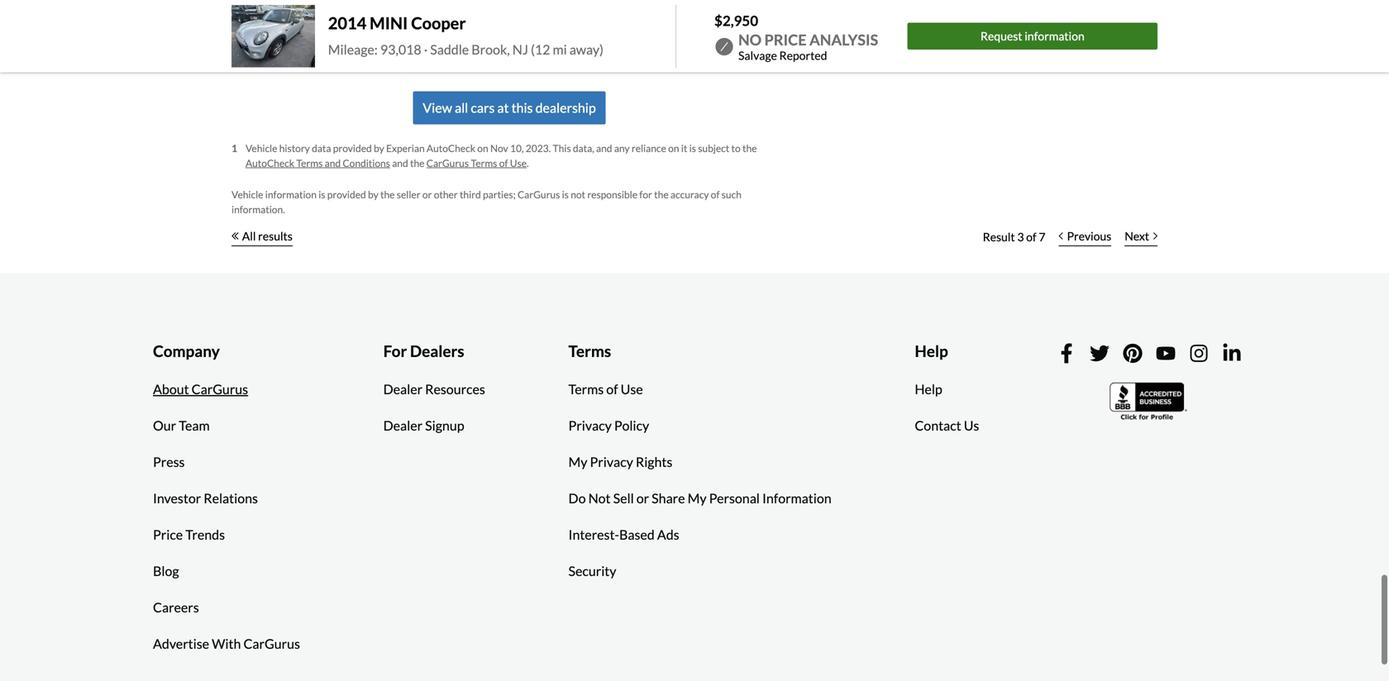 Task type: describe. For each thing, give the bounding box(es) containing it.
no for 430i xdrive convertible awd
[[610, 25, 630, 42]]

about cargurus link
[[141, 371, 261, 408]]

no price analysis image
[[304, 26, 320, 42]]

cooper
[[411, 13, 466, 33]]

no for $49,900
[[327, 25, 347, 42]]

view
[[423, 100, 452, 116]]

about cargurus
[[153, 381, 248, 398]]

or inside vehicle information is provided by the seller or other third parties; cargurus is not responsible for the accuracy of such information.
[[422, 189, 432, 201]]

reported
[[779, 48, 827, 62]]

840i xdrive gran coupe awd
[[233, 3, 407, 19]]

request
[[981, 29, 1023, 43]]

convertible
[[586, 3, 655, 19]]

third
[[460, 189, 481, 201]]

investor relations
[[153, 491, 258, 507]]

for
[[639, 189, 652, 201]]

conditions
[[343, 157, 390, 169]]

0 vertical spatial privacy
[[569, 418, 612, 434]]

view all cars at this dealership link
[[413, 92, 606, 125]]

mi inside the 2014 mini cooper mileage: 93,018 · saddle brook, nj (12 mi away)
[[553, 41, 567, 57]]

privacy policy
[[569, 418, 649, 434]]

$2,950
[[714, 12, 758, 29]]

information for vehicle
[[265, 189, 317, 201]]

information.
[[232, 204, 285, 216]]

dealer signup link
[[371, 408, 477, 444]]

1 awd from the left
[[376, 3, 407, 19]]

autocheck terms and conditions link
[[246, 157, 390, 169]]

request information
[[981, 29, 1085, 43]]

1 help from the top
[[915, 342, 948, 361]]

advertise with cargurus link
[[141, 626, 313, 663]]

careers
[[153, 600, 199, 616]]

no price analysis salvage reported
[[738, 30, 878, 62]]

price for $49,900
[[350, 25, 388, 42]]

mi for $49,900
[[277, 48, 291, 64]]

1
[[232, 142, 237, 154]]

48,653
[[516, 48, 557, 64]]

0 horizontal spatial autocheck
[[246, 157, 294, 169]]

the left seller
[[380, 189, 395, 201]]

2014 mini cooper mileage: 93,018 · saddle brook, nj (12 mi away)
[[328, 13, 604, 57]]

dealer signup
[[383, 418, 464, 434]]

for dealers
[[383, 342, 464, 361]]

2014
[[328, 13, 367, 33]]

vehicle inside 1 vehicle history data provided by experian autocheck on nov 10, 2023. this data, and any reliance on it is subject to the autocheck terms and conditions and the cargurus terms of use .
[[246, 142, 277, 154]]

not
[[588, 491, 611, 507]]

company
[[153, 342, 220, 361]]

terms of use link
[[556, 371, 656, 408]]

not
[[571, 189, 586, 201]]

1 horizontal spatial is
[[562, 189, 569, 201]]

investor
[[153, 491, 201, 507]]

reliance
[[632, 142, 666, 154]]

1 vertical spatial my
[[688, 491, 707, 507]]

view all cars at this dealership
[[423, 100, 596, 116]]

contact
[[915, 418, 961, 434]]

our
[[153, 418, 176, 434]]

mini
[[370, 13, 408, 33]]

next link
[[1118, 219, 1164, 255]]

coupe
[[335, 3, 373, 19]]

use inside 1 vehicle history data provided by experian autocheck on nov 10, 2023. this data, and any reliance on it is subject to the autocheck terms and conditions and the cargurus terms of use .
[[510, 157, 527, 169]]

dealers
[[410, 342, 464, 361]]

price
[[153, 527, 183, 543]]

1 on from the left
[[477, 142, 488, 154]]

terms down nov at left top
[[471, 157, 497, 169]]

430i xdrive convertible awd
[[516, 3, 689, 19]]

press link
[[141, 444, 197, 481]]

840i
[[233, 3, 260, 19]]

cargurus terms of use link
[[426, 157, 527, 169]]

the down experian
[[410, 157, 425, 169]]

all
[[455, 100, 468, 116]]

gran
[[304, 3, 332, 19]]

data,
[[573, 142, 594, 154]]

(12
[[531, 41, 550, 57]]

analysis for 430i xdrive convertible awd
[[673, 25, 734, 42]]

no
[[738, 30, 762, 49]]

cargurus right the 'with' on the left bottom of the page
[[244, 636, 300, 652]]

do
[[569, 491, 586, 507]]

terms up "terms of use"
[[569, 342, 611, 361]]

2 awd from the left
[[657, 3, 689, 19]]

information for request
[[1025, 29, 1085, 43]]

at
[[497, 100, 509, 116]]

cars
[[471, 100, 495, 116]]

next
[[1125, 229, 1149, 243]]

advertise with cargurus
[[153, 636, 300, 652]]

interest-based ads link
[[556, 517, 692, 553]]

blog link
[[141, 553, 191, 590]]

our team
[[153, 418, 210, 434]]

privacy policy link
[[556, 408, 662, 444]]

previous
[[1067, 229, 1112, 243]]

signup
[[425, 418, 464, 434]]

analysis for $49,900
[[390, 25, 451, 42]]

mi for $19,500
[[560, 48, 574, 64]]

share
[[652, 491, 685, 507]]

0 horizontal spatial my
[[569, 454, 588, 470]]

security link
[[556, 553, 629, 590]]

price
[[764, 30, 807, 49]]

nj
[[512, 41, 528, 57]]

price trends
[[153, 527, 225, 543]]

2 on from the left
[[668, 142, 679, 154]]

10,
[[510, 142, 524, 154]]

terms of use
[[569, 381, 643, 398]]

us
[[964, 418, 979, 434]]

dealer resources
[[383, 381, 485, 398]]

such
[[722, 189, 742, 201]]

result
[[983, 230, 1015, 244]]

430i
[[516, 3, 542, 19]]

all
[[242, 229, 256, 243]]

for
[[383, 342, 407, 361]]

it
[[681, 142, 687, 154]]

history
[[279, 142, 310, 154]]

accuracy
[[671, 189, 709, 201]]

my privacy rights link
[[556, 444, 685, 481]]



Task type: vqa. For each thing, say whether or not it's contained in the screenshot.
the bottom The Use
yes



Task type: locate. For each thing, give the bounding box(es) containing it.
is left not at the left top
[[562, 189, 569, 201]]

xdrive up $19,500
[[545, 3, 584, 19]]

and
[[596, 142, 612, 154], [325, 157, 341, 169], [392, 157, 408, 169]]

cargurus inside vehicle information is provided by the seller or other third parties; cargurus is not responsible for the accuracy of such information.
[[518, 189, 560, 201]]

of inside vehicle information is provided by the seller or other third parties; cargurus is not responsible for the accuracy of such information.
[[711, 189, 720, 201]]

2 no from the left
[[610, 25, 630, 42]]

nov
[[490, 142, 508, 154]]

resources
[[425, 381, 485, 398]]

press
[[153, 454, 185, 470]]

information right request
[[1025, 29, 1085, 43]]

0 vertical spatial vehicle
[[246, 142, 277, 154]]

awd right convertible
[[657, 3, 689, 19]]

xdrive
[[262, 3, 301, 19], [545, 3, 584, 19]]

1 horizontal spatial price
[[633, 25, 670, 42]]

cargurus
[[426, 157, 469, 169], [518, 189, 560, 201], [192, 381, 248, 398], [244, 636, 300, 652]]

1 vertical spatial provided
[[327, 189, 366, 201]]

ads
[[657, 527, 679, 543]]

with
[[212, 636, 241, 652]]

or right sell
[[637, 491, 649, 507]]

0 vertical spatial use
[[510, 157, 527, 169]]

1 vertical spatial use
[[621, 381, 643, 398]]

1 vertical spatial information
[[265, 189, 317, 201]]

of
[[499, 157, 508, 169], [711, 189, 720, 201], [1026, 230, 1037, 244], [606, 381, 618, 398]]

autocheck up "cargurus terms of use" link
[[427, 142, 475, 154]]

2 xdrive from the left
[[545, 3, 584, 19]]

0 horizontal spatial information
[[265, 189, 317, 201]]

terms up privacy policy
[[569, 381, 604, 398]]

interest-
[[569, 527, 619, 543]]

information up information.
[[265, 189, 317, 201]]

2023.
[[526, 142, 551, 154]]

7
[[1039, 230, 1046, 244]]

of left 7
[[1026, 230, 1037, 244]]

or
[[422, 189, 432, 201], [637, 491, 649, 507]]

of inside 1 vehicle history data provided by experian autocheck on nov 10, 2023. this data, and any reliance on it is subject to the autocheck terms and conditions and the cargurus terms of use .
[[499, 157, 508, 169]]

seller
[[397, 189, 421, 201]]

no price analysis for 430i xdrive convertible awd
[[610, 25, 734, 42]]

0 vertical spatial provided
[[333, 142, 372, 154]]

this
[[553, 142, 571, 154]]

cargurus inside 1 vehicle history data provided by experian autocheck on nov 10, 2023. this data, and any reliance on it is subject to the autocheck terms and conditions and the cargurus terms of use .
[[426, 157, 469, 169]]

chevron left image
[[1059, 232, 1063, 240]]

2 price from the left
[[633, 25, 670, 42]]

my
[[569, 454, 588, 470], [688, 491, 707, 507]]

mi
[[553, 41, 567, 57], [277, 48, 291, 64], [560, 48, 574, 64]]

1 horizontal spatial use
[[621, 381, 643, 398]]

1 no from the left
[[327, 25, 347, 42]]

is
[[689, 142, 696, 154], [319, 189, 325, 201], [562, 189, 569, 201]]

no price analysis down convertible
[[610, 25, 734, 42]]

the right to
[[743, 142, 757, 154]]

1 horizontal spatial or
[[637, 491, 649, 507]]

and left any
[[596, 142, 612, 154]]

1 vertical spatial by
[[368, 189, 379, 201]]

awd right coupe
[[376, 3, 407, 19]]

1 vertical spatial help
[[915, 381, 943, 398]]

rights
[[636, 454, 673, 470]]

information
[[762, 491, 832, 507]]

price down coupe
[[350, 25, 388, 42]]

no price analysis down coupe
[[327, 25, 451, 42]]

1 horizontal spatial no
[[610, 25, 630, 42]]

by inside 1 vehicle history data provided by experian autocheck on nov 10, 2023. this data, and any reliance on it is subject to the autocheck terms and conditions and the cargurus terms of use .
[[374, 142, 384, 154]]

$49,900
[[233, 24, 294, 44]]

price for 430i xdrive convertible awd
[[633, 25, 670, 42]]

chevron double left image
[[232, 232, 239, 240]]

my right share
[[688, 491, 707, 507]]

sell
[[613, 491, 634, 507]]

use up the policy on the left of page
[[621, 381, 643, 398]]

0 horizontal spatial or
[[422, 189, 432, 201]]

help up help link
[[915, 342, 948, 361]]

1 vertical spatial or
[[637, 491, 649, 507]]

cargurus up other
[[426, 157, 469, 169]]

of left such
[[711, 189, 720, 201]]

experian
[[386, 142, 425, 154]]

2 horizontal spatial is
[[689, 142, 696, 154]]

other
[[434, 189, 458, 201]]

use down the 10,
[[510, 157, 527, 169]]

0 vertical spatial my
[[569, 454, 588, 470]]

data
[[312, 142, 331, 154]]

policy
[[614, 418, 649, 434]]

10,271
[[233, 48, 274, 64]]

by down conditions at the left top of page
[[368, 189, 379, 201]]

2 dealer from the top
[[383, 418, 423, 434]]

provided
[[333, 142, 372, 154], [327, 189, 366, 201]]

1 horizontal spatial awd
[[657, 3, 689, 19]]

1 horizontal spatial information
[[1025, 29, 1085, 43]]

analysis
[[810, 30, 878, 49]]

48,653 mi
[[516, 48, 574, 64]]

terms down the data
[[296, 157, 323, 169]]

0 horizontal spatial is
[[319, 189, 325, 201]]

any
[[614, 142, 630, 154]]

1 vehicle history data provided by experian autocheck on nov 10, 2023. this data, and any reliance on it is subject to the autocheck terms and conditions and the cargurus terms of use .
[[232, 142, 757, 169]]

is right it
[[689, 142, 696, 154]]

0 vertical spatial information
[[1025, 29, 1085, 43]]

1 vertical spatial autocheck
[[246, 157, 294, 169]]

result 3 of 7
[[983, 230, 1046, 244]]

contact us
[[915, 418, 979, 434]]

information inside button
[[1025, 29, 1085, 43]]

0 horizontal spatial awd
[[376, 3, 407, 19]]

subject
[[698, 142, 730, 154]]

by inside vehicle information is provided by the seller or other third parties; cargurus is not responsible for the accuracy of such information.
[[368, 189, 379, 201]]

xdrive for $19,500
[[545, 3, 584, 19]]

xdrive for $49,900
[[262, 3, 301, 19]]

careers link
[[141, 590, 211, 626]]

1 horizontal spatial analysis
[[673, 25, 734, 42]]

0 horizontal spatial no price analysis
[[327, 25, 451, 42]]

0 vertical spatial or
[[422, 189, 432, 201]]

0 horizontal spatial xdrive
[[262, 3, 301, 19]]

is inside 1 vehicle history data provided by experian autocheck on nov 10, 2023. this data, and any reliance on it is subject to the autocheck terms and conditions and the cargurus terms of use .
[[689, 142, 696, 154]]

1 price from the left
[[350, 25, 388, 42]]

privacy down terms of use link
[[569, 418, 612, 434]]

price down convertible
[[633, 25, 670, 42]]

0 horizontal spatial and
[[325, 157, 341, 169]]

of down nov at left top
[[499, 157, 508, 169]]

1 analysis from the left
[[390, 25, 451, 42]]

and down the data
[[325, 157, 341, 169]]

provided up conditions at the left top of page
[[333, 142, 372, 154]]

1 xdrive from the left
[[262, 3, 301, 19]]

0 vertical spatial by
[[374, 142, 384, 154]]

request information button
[[908, 23, 1158, 50]]

click for the bbb business review of this auto listing service in cambridge ma image
[[1110, 381, 1189, 422]]

chevron right image
[[1154, 232, 1158, 240]]

the right the for
[[654, 189, 669, 201]]

no right the no price analysis image
[[327, 25, 347, 42]]

vehicle
[[246, 142, 277, 154], [232, 189, 263, 201]]

price trends link
[[141, 517, 237, 553]]

our team link
[[141, 408, 222, 444]]

1 horizontal spatial xdrive
[[545, 3, 584, 19]]

dealer down for
[[383, 381, 423, 398]]

dealer left signup
[[383, 418, 423, 434]]

2 no price analysis from the left
[[610, 25, 734, 42]]

dealer for dealer signup
[[383, 418, 423, 434]]

2 analysis from the left
[[673, 25, 734, 42]]

provided inside 1 vehicle history data provided by experian autocheck on nov 10, 2023. this data, and any reliance on it is subject to the autocheck terms and conditions and the cargurus terms of use .
[[333, 142, 372, 154]]

no down convertible
[[610, 25, 630, 42]]

autocheck
[[427, 142, 475, 154], [246, 157, 294, 169]]

my privacy rights
[[569, 454, 673, 470]]

by up conditions at the left top of page
[[374, 142, 384, 154]]

autocheck down history at the top left of the page
[[246, 157, 294, 169]]

the
[[743, 142, 757, 154], [410, 157, 425, 169], [380, 189, 395, 201], [654, 189, 669, 201]]

on
[[477, 142, 488, 154], [668, 142, 679, 154]]

1 no price analysis from the left
[[327, 25, 451, 42]]

1 vertical spatial privacy
[[590, 454, 633, 470]]

on left it
[[668, 142, 679, 154]]

2014 mini cooper image
[[232, 5, 315, 67]]

help up contact
[[915, 381, 943, 398]]

provided down conditions at the left top of page
[[327, 189, 366, 201]]

provided inside vehicle information is provided by the seller or other third parties; cargurus is not responsible for the accuracy of such information.
[[327, 189, 366, 201]]

about
[[153, 381, 189, 398]]

help link
[[902, 371, 955, 408]]

no price analysis for $49,900
[[327, 25, 451, 42]]

help
[[915, 342, 948, 361], [915, 381, 943, 398]]

responsible
[[587, 189, 638, 201]]

2 help from the top
[[915, 381, 943, 398]]

use
[[510, 157, 527, 169], [621, 381, 643, 398]]

0 vertical spatial dealer
[[383, 381, 423, 398]]

vehicle up information.
[[232, 189, 263, 201]]

personal
[[709, 491, 760, 507]]

1 vertical spatial dealer
[[383, 418, 423, 434]]

of up privacy policy
[[606, 381, 618, 398]]

cargurus down .
[[518, 189, 560, 201]]

privacy down privacy policy link
[[590, 454, 633, 470]]

1 horizontal spatial on
[[668, 142, 679, 154]]

advertise
[[153, 636, 209, 652]]

1 dealer from the top
[[383, 381, 423, 398]]

1 horizontal spatial my
[[688, 491, 707, 507]]

dealer resources link
[[371, 371, 498, 408]]

blog
[[153, 563, 179, 579]]

0 vertical spatial help
[[915, 342, 948, 361]]

away)
[[570, 41, 604, 57]]

security
[[569, 563, 616, 579]]

0 vertical spatial autocheck
[[427, 142, 475, 154]]

do not sell or share my personal information link
[[556, 481, 844, 517]]

investor relations link
[[141, 481, 270, 517]]

1 vertical spatial vehicle
[[232, 189, 263, 201]]

dealer for dealer resources
[[383, 381, 423, 398]]

93,018
[[380, 41, 421, 57]]

on up "cargurus terms of use" link
[[477, 142, 488, 154]]

and down experian
[[392, 157, 408, 169]]

0 horizontal spatial price
[[350, 25, 388, 42]]

0 horizontal spatial use
[[510, 157, 527, 169]]

$19,500
[[516, 24, 577, 44]]

parties;
[[483, 189, 516, 201]]

1 horizontal spatial no price analysis
[[610, 25, 734, 42]]

1 horizontal spatial and
[[392, 157, 408, 169]]

my up do
[[569, 454, 588, 470]]

or right seller
[[422, 189, 432, 201]]

analysis
[[390, 25, 451, 42], [673, 25, 734, 42]]

terms
[[296, 157, 323, 169], [471, 157, 497, 169], [569, 342, 611, 361], [569, 381, 604, 398]]

relations
[[204, 491, 258, 507]]

xdrive up $49,900
[[262, 3, 301, 19]]

2 horizontal spatial and
[[596, 142, 612, 154]]

privacy
[[569, 418, 612, 434], [590, 454, 633, 470]]

by
[[374, 142, 384, 154], [368, 189, 379, 201]]

0 horizontal spatial analysis
[[390, 25, 451, 42]]

dealership
[[536, 100, 596, 116]]

0 horizontal spatial no
[[327, 25, 347, 42]]

vehicle inside vehicle information is provided by the seller or other third parties; cargurus is not responsible for the accuracy of such information.
[[232, 189, 263, 201]]

vehicle right 1
[[246, 142, 277, 154]]

information inside vehicle information is provided by the seller or other third parties; cargurus is not responsible for the accuracy of such information.
[[265, 189, 317, 201]]

0 horizontal spatial on
[[477, 142, 488, 154]]

cargurus up team
[[192, 381, 248, 398]]

1 horizontal spatial autocheck
[[427, 142, 475, 154]]

is down 'autocheck terms and conditions' link
[[319, 189, 325, 201]]



